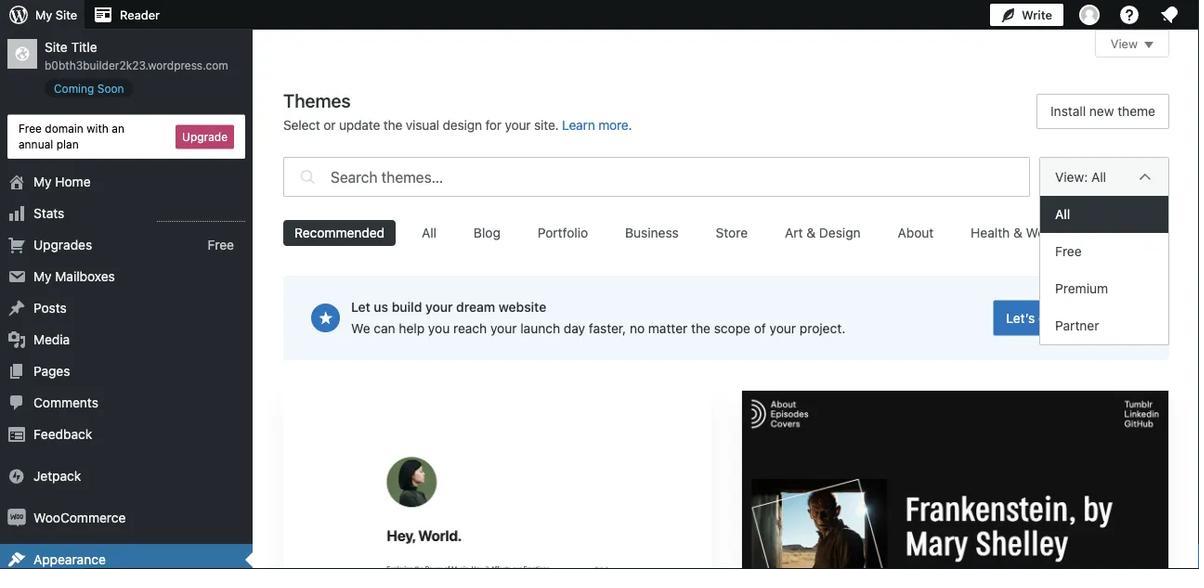 Task type: vqa. For each thing, say whether or not it's contained in the screenshot.
More information 'image'
no



Task type: describe. For each thing, give the bounding box(es) containing it.
coming soon
[[54, 82, 124, 95]]

write
[[1022, 8, 1052, 22]]

my mailboxes link
[[0, 261, 253, 293]]

site title b0bth3builder2k23.wordpress.com
[[45, 39, 228, 72]]

view:
[[1055, 169, 1088, 184]]

free inside free domain with an annual plan
[[19, 122, 42, 135]]

build
[[392, 300, 422, 315]]

woocommerce
[[33, 510, 126, 526]]

soon
[[97, 82, 124, 95]]

or
[[324, 117, 336, 133]]

stats
[[33, 206, 64, 221]]

my for my mailboxes
[[33, 269, 52, 284]]

free domain with an annual plan
[[19, 122, 124, 151]]

appearance
[[33, 552, 106, 568]]

scope
[[714, 321, 750, 336]]

all link
[[1040, 196, 1168, 233]]

design
[[819, 225, 861, 241]]

img image for woocommerce
[[7, 509, 26, 528]]

your right of
[[770, 321, 796, 336]]

business button
[[614, 220, 690, 246]]

comments link
[[0, 387, 253, 419]]

stats link
[[0, 198, 253, 229]]

my mailboxes
[[33, 269, 115, 284]]

get started
[[1038, 310, 1104, 326]]

store
[[716, 225, 748, 241]]

themes
[[283, 89, 351, 111]]

hey is a simple personal blog theme. image
[[283, 390, 711, 569]]

portfolio button
[[526, 220, 599, 246]]

highest hourly views 0 image
[[157, 210, 245, 222]]

website
[[499, 300, 546, 315]]

media link
[[0, 324, 253, 356]]

& for design
[[806, 225, 816, 241]]

portfolio
[[537, 225, 588, 241]]

business
[[625, 225, 679, 241]]

1 horizontal spatial free
[[208, 237, 234, 253]]

Search search field
[[331, 158, 1029, 196]]

launch
[[520, 321, 560, 336]]

view: all
[[1055, 169, 1106, 184]]

can
[[374, 321, 395, 336]]

with
[[87, 122, 109, 135]]

let's
[[1006, 310, 1035, 326]]

new
[[1089, 104, 1114, 119]]

free link
[[1040, 233, 1168, 270]]

reach
[[453, 321, 487, 336]]

faster,
[[589, 321, 626, 336]]

all for all "button"
[[422, 225, 437, 241]]

art
[[785, 225, 803, 241]]

the inside let us build your dream website we can help you reach your launch day faster, no matter the scope of your project.
[[691, 321, 710, 336]]

dream
[[456, 300, 495, 315]]

view
[[1111, 37, 1138, 51]]

your inside themes select or update the visual design for your site. learn more .
[[505, 117, 531, 133]]

health
[[971, 225, 1010, 241]]

img image for jetpack
[[7, 467, 26, 486]]

day
[[564, 321, 585, 336]]

my for my site
[[35, 8, 52, 22]]

appearance link
[[0, 544, 253, 569]]

health & wellness
[[971, 225, 1079, 241]]

themes select or update the visual design for your site. learn more .
[[283, 89, 632, 133]]

your up you
[[425, 300, 453, 315]]

pages link
[[0, 356, 253, 387]]

visual
[[406, 117, 439, 133]]

theme
[[1118, 104, 1155, 119]]

premium
[[1055, 281, 1108, 296]]

view button
[[1095, 30, 1169, 58]]

blog button
[[462, 220, 512, 246]]

my site
[[35, 8, 77, 22]]

art & design
[[785, 225, 861, 241]]

recommended button
[[283, 220, 396, 246]]

store button
[[705, 220, 759, 246]]

upgrade
[[182, 130, 228, 143]]

view: all list box
[[1039, 196, 1169, 345]]

project.
[[800, 321, 845, 336]]

feedback
[[33, 427, 92, 442]]

media
[[33, 332, 70, 347]]

feedback link
[[0, 419, 253, 451]]

coming
[[54, 82, 94, 95]]

partner link
[[1040, 307, 1168, 345]]

2 horizontal spatial all
[[1091, 169, 1106, 184]]

your down website in the left bottom of the page
[[490, 321, 517, 336]]

comments
[[33, 395, 98, 411]]

for
[[485, 117, 501, 133]]

let's get started
[[1006, 310, 1104, 326]]

matter
[[648, 321, 688, 336]]

my site link
[[0, 0, 85, 30]]



Task type: locate. For each thing, give the bounding box(es) containing it.
free down highest hourly views 0 image
[[208, 237, 234, 253]]

upgrade button
[[176, 125, 234, 149]]

site.
[[534, 117, 559, 133]]

None search field
[[283, 152, 1030, 201]]

reader link
[[85, 0, 167, 30]]

site inside the my site link
[[56, 8, 77, 22]]

title
[[71, 39, 97, 55]]

img image inside the jetpack link
[[7, 467, 26, 486]]

& right health on the right
[[1013, 225, 1022, 241]]

all button
[[410, 220, 448, 246]]

1 horizontal spatial the
[[691, 321, 710, 336]]

img image
[[7, 467, 26, 486], [7, 509, 26, 528]]

free inside view: all list box
[[1055, 244, 1082, 259]]

the left scope
[[691, 321, 710, 336]]

all right view:
[[1091, 169, 1106, 184]]

recommended
[[294, 225, 385, 241]]

install new theme link
[[1037, 94, 1169, 129]]

mailboxes
[[55, 269, 115, 284]]

partner
[[1055, 318, 1099, 333]]

free
[[19, 122, 42, 135], [208, 237, 234, 253], [1055, 244, 1082, 259]]

0 vertical spatial site
[[56, 8, 77, 22]]

your right for in the left of the page
[[505, 117, 531, 133]]

0 vertical spatial img image
[[7, 467, 26, 486]]

you
[[428, 321, 450, 336]]

2 vertical spatial my
[[33, 269, 52, 284]]

img image inside woocommerce link
[[7, 509, 26, 528]]

all
[[1091, 169, 1106, 184], [1055, 207, 1070, 222], [422, 225, 437, 241]]

learn more link
[[562, 117, 628, 133]]

no
[[630, 321, 645, 336]]

0 vertical spatial all
[[1091, 169, 1106, 184]]

0 vertical spatial the
[[383, 117, 402, 133]]

.
[[628, 117, 632, 133]]

premium link
[[1040, 270, 1168, 307]]

all left blog
[[422, 225, 437, 241]]

0 horizontal spatial free
[[19, 122, 42, 135]]

site left title
[[45, 39, 68, 55]]

1 & from the left
[[806, 225, 816, 241]]

1 img image from the top
[[7, 467, 26, 486]]

health & wellness button
[[960, 220, 1090, 246]]

site up title
[[56, 8, 77, 22]]

1 vertical spatial img image
[[7, 509, 26, 528]]

the left visual
[[383, 117, 402, 133]]

0 horizontal spatial &
[[806, 225, 816, 241]]

us
[[374, 300, 388, 315]]

open search image
[[296, 152, 319, 201]]

free up annual plan
[[19, 122, 42, 135]]

my left the home
[[33, 174, 52, 190]]

my
[[35, 8, 52, 22], [33, 174, 52, 190], [33, 269, 52, 284]]

1 vertical spatial site
[[45, 39, 68, 55]]

manage your notifications image
[[1158, 4, 1180, 26]]

b0bth3builder2k23.wordpress.com
[[45, 59, 228, 72]]

& inside button
[[1013, 225, 1022, 241]]

1 horizontal spatial &
[[1013, 225, 1022, 241]]

1 vertical spatial my
[[33, 174, 52, 190]]

0 vertical spatial my
[[35, 8, 52, 22]]

my home
[[33, 174, 91, 190]]

2 horizontal spatial free
[[1055, 244, 1082, 259]]

let us build your dream website we can help you reach your launch day faster, no matter the scope of your project.
[[351, 300, 845, 336]]

the inside themes select or update the visual design for your site. learn more .
[[383, 117, 402, 133]]

woocommerce link
[[0, 503, 253, 534]]

my profile image
[[1079, 5, 1100, 25]]

blog
[[474, 225, 500, 241]]

reader
[[120, 8, 160, 22]]

learn more
[[562, 117, 628, 133]]

help image
[[1118, 4, 1141, 26]]

free down wellness
[[1055, 244, 1082, 259]]

&
[[806, 225, 816, 241], [1013, 225, 1022, 241]]

2 img image from the top
[[7, 509, 26, 528]]

about button
[[887, 220, 945, 246]]

& inside "button"
[[806, 225, 816, 241]]

sometimes your podcast episode cover arts deserve more attention than regular thumbnails offer. if you think so, then podcasty is the theme design for your podcast site. image
[[742, 391, 1168, 569]]

wellness
[[1026, 225, 1079, 241]]

2 vertical spatial all
[[422, 225, 437, 241]]

upgrades
[[33, 237, 92, 253]]

my up posts
[[33, 269, 52, 284]]

posts link
[[0, 293, 253, 324]]

& right art
[[806, 225, 816, 241]]

update
[[339, 117, 380, 133]]

all inside "button"
[[422, 225, 437, 241]]

img image left woocommerce
[[7, 509, 26, 528]]

all inside list box
[[1055, 207, 1070, 222]]

annual plan
[[19, 138, 79, 151]]

let
[[351, 300, 370, 315]]

1 vertical spatial all
[[1055, 207, 1070, 222]]

my home link
[[0, 166, 253, 198]]

install new theme
[[1051, 104, 1155, 119]]

home
[[55, 174, 91, 190]]

site
[[56, 8, 77, 22], [45, 39, 68, 55]]

pages
[[33, 364, 70, 379]]

let's get started link
[[993, 300, 1117, 336]]

closed image
[[1144, 42, 1154, 48]]

the
[[383, 117, 402, 133], [691, 321, 710, 336]]

install
[[1051, 104, 1086, 119]]

art & design button
[[774, 220, 872, 246]]

your
[[505, 117, 531, 133], [425, 300, 453, 315], [490, 321, 517, 336], [770, 321, 796, 336]]

2 & from the left
[[1013, 225, 1022, 241]]

design
[[443, 117, 482, 133]]

my inside 'link'
[[33, 174, 52, 190]]

help
[[399, 321, 425, 336]]

my for my home
[[33, 174, 52, 190]]

0 horizontal spatial the
[[383, 117, 402, 133]]

all up wellness
[[1055, 207, 1070, 222]]

posts
[[33, 301, 67, 316]]

& for wellness
[[1013, 225, 1022, 241]]

jetpack link
[[0, 461, 253, 492]]

my left reader link
[[35, 8, 52, 22]]

about
[[898, 225, 934, 241]]

jetpack
[[33, 469, 81, 484]]

1 vertical spatial the
[[691, 321, 710, 336]]

site inside site title b0bth3builder2k23.wordpress.com
[[45, 39, 68, 55]]

0 horizontal spatial all
[[422, 225, 437, 241]]

we
[[351, 321, 370, 336]]

write link
[[990, 0, 1063, 30]]

domain
[[45, 122, 83, 135]]

all for all link
[[1055, 207, 1070, 222]]

img image left jetpack
[[7, 467, 26, 486]]

1 horizontal spatial all
[[1055, 207, 1070, 222]]



